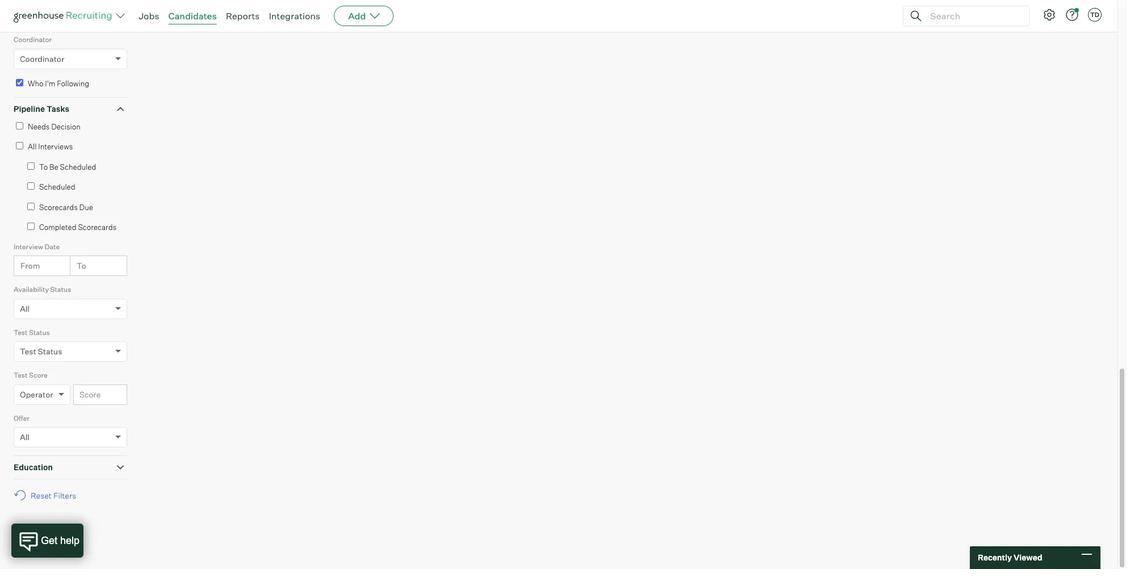 Task type: describe. For each thing, give the bounding box(es) containing it.
completed scorecards
[[39, 223, 117, 232]]

Who I'm Following checkbox
[[16, 79, 23, 86]]

pipeline tasks
[[14, 104, 69, 114]]

td
[[1090, 11, 1100, 19]]

1 vertical spatial test
[[20, 347, 36, 356]]

who i'm following
[[28, 79, 89, 88]]

Needs Decision checkbox
[[16, 122, 23, 129]]

following
[[57, 79, 89, 88]]

Scorecards Due checkbox
[[27, 203, 35, 210]]

to for to
[[77, 261, 86, 270]]

td button
[[1086, 6, 1104, 24]]

score
[[29, 371, 48, 379]]

all for offer
[[20, 432, 30, 442]]

interview date
[[14, 242, 60, 251]]

To Be Scheduled checkbox
[[27, 162, 35, 170]]

education
[[14, 462, 53, 472]]

recruiter
[[20, 11, 54, 21]]

reset filters
[[31, 490, 76, 500]]

due
[[79, 203, 93, 212]]

filters
[[53, 490, 76, 500]]

date
[[45, 242, 60, 251]]

add
[[348, 10, 366, 22]]

needs
[[28, 122, 50, 131]]

candidates link
[[168, 10, 217, 22]]

1 vertical spatial scorecards
[[78, 223, 117, 232]]

1 vertical spatial scheduled
[[39, 182, 75, 191]]

status for all
[[50, 285, 71, 294]]

completed
[[39, 223, 76, 232]]

2 vertical spatial status
[[38, 347, 62, 356]]

reset
[[31, 490, 52, 500]]

tasks
[[47, 104, 69, 114]]

all interviews
[[28, 142, 73, 151]]

jobs link
[[139, 10, 159, 22]]



Task type: vqa. For each thing, say whether or not it's contained in the screenshot.
Order History
no



Task type: locate. For each thing, give the bounding box(es) containing it.
viewed
[[1014, 553, 1042, 562]]

i'm
[[45, 79, 55, 88]]

needs decision
[[28, 122, 81, 131]]

all inside offer element
[[20, 432, 30, 442]]

coordinator element
[[14, 34, 127, 77]]

reports link
[[226, 10, 260, 22]]

be
[[49, 162, 58, 171]]

all right the all interviews option
[[28, 142, 37, 151]]

1 horizontal spatial scorecards
[[78, 223, 117, 232]]

0 vertical spatial scheduled
[[60, 162, 96, 171]]

to be scheduled
[[39, 162, 96, 171]]

2 vertical spatial test
[[14, 371, 28, 379]]

all
[[28, 142, 37, 151], [20, 304, 30, 313], [20, 432, 30, 442]]

status up score
[[38, 347, 62, 356]]

0 horizontal spatial scorecards
[[39, 203, 78, 212]]

status right availability
[[50, 285, 71, 294]]

status for test status
[[29, 328, 50, 337]]

all inside availability status element
[[20, 304, 30, 313]]

integrations
[[269, 10, 320, 22]]

to
[[39, 162, 48, 171], [77, 261, 86, 270]]

test status down availability
[[14, 328, 50, 337]]

test status
[[14, 328, 50, 337], [20, 347, 62, 356]]

reports
[[226, 10, 260, 22]]

test status element
[[14, 327, 127, 370]]

1 vertical spatial coordinator
[[20, 54, 64, 63]]

2 vertical spatial all
[[20, 432, 30, 442]]

to for to be scheduled
[[39, 162, 48, 171]]

configure image
[[1043, 8, 1056, 22]]

1 horizontal spatial to
[[77, 261, 86, 270]]

0 vertical spatial test status
[[14, 328, 50, 337]]

0 vertical spatial scorecards
[[39, 203, 78, 212]]

reset filters button
[[14, 485, 82, 506]]

Scheduled checkbox
[[27, 182, 35, 190]]

test for test status
[[14, 328, 28, 337]]

all down availability
[[20, 304, 30, 313]]

scheduled down be
[[39, 182, 75, 191]]

test for operator
[[14, 371, 28, 379]]

greenhouse recruiting image
[[14, 9, 116, 23]]

recently viewed
[[978, 553, 1042, 562]]

0 vertical spatial coordinator
[[14, 35, 52, 44]]

availability status element
[[14, 284, 127, 327]]

Completed Scorecards checkbox
[[27, 223, 35, 230]]

offer element
[[14, 413, 127, 456]]

test status up score
[[20, 347, 62, 356]]

to left be
[[39, 162, 48, 171]]

integrations link
[[269, 10, 320, 22]]

who
[[28, 79, 43, 88]]

recently
[[978, 553, 1012, 562]]

scheduled
[[60, 162, 96, 171], [39, 182, 75, 191]]

decision
[[51, 122, 81, 131]]

test
[[14, 328, 28, 337], [20, 347, 36, 356], [14, 371, 28, 379]]

0 vertical spatial all
[[28, 142, 37, 151]]

scheduled right be
[[60, 162, 96, 171]]

to down completed scorecards
[[77, 261, 86, 270]]

offer
[[14, 414, 29, 422]]

0 vertical spatial test
[[14, 328, 28, 337]]

coordinator up who
[[20, 54, 64, 63]]

0 vertical spatial status
[[50, 285, 71, 294]]

All Interviews checkbox
[[16, 142, 23, 149]]

all for availability status
[[20, 304, 30, 313]]

scorecards down due on the left top
[[78, 223, 117, 232]]

0 horizontal spatial to
[[39, 162, 48, 171]]

1 vertical spatial all
[[20, 304, 30, 313]]

coordinator down recruiter
[[14, 35, 52, 44]]

td button
[[1088, 8, 1102, 22]]

pipeline
[[14, 104, 45, 114]]

interview
[[14, 242, 43, 251]]

jobs
[[139, 10, 159, 22]]

test score
[[14, 371, 48, 379]]

all down offer
[[20, 432, 30, 442]]

coordinator
[[14, 35, 52, 44], [20, 54, 64, 63]]

availability
[[14, 285, 49, 294]]

1 vertical spatial status
[[29, 328, 50, 337]]

operator
[[20, 389, 53, 399]]

1 vertical spatial test status
[[20, 347, 62, 356]]

scorecards up the "completed"
[[39, 203, 78, 212]]

from
[[20, 261, 40, 270]]

0 vertical spatial to
[[39, 162, 48, 171]]

scorecards due
[[39, 203, 93, 212]]

1 vertical spatial to
[[77, 261, 86, 270]]

scorecards
[[39, 203, 78, 212], [78, 223, 117, 232]]

status down availability status element
[[29, 328, 50, 337]]

Score number field
[[73, 384, 127, 405]]

candidates
[[168, 10, 217, 22]]

interviews
[[38, 142, 73, 151]]

availability status
[[14, 285, 71, 294]]

Search text field
[[927, 8, 1019, 24]]

status
[[50, 285, 71, 294], [29, 328, 50, 337], [38, 347, 62, 356]]

add button
[[334, 6, 394, 26]]



